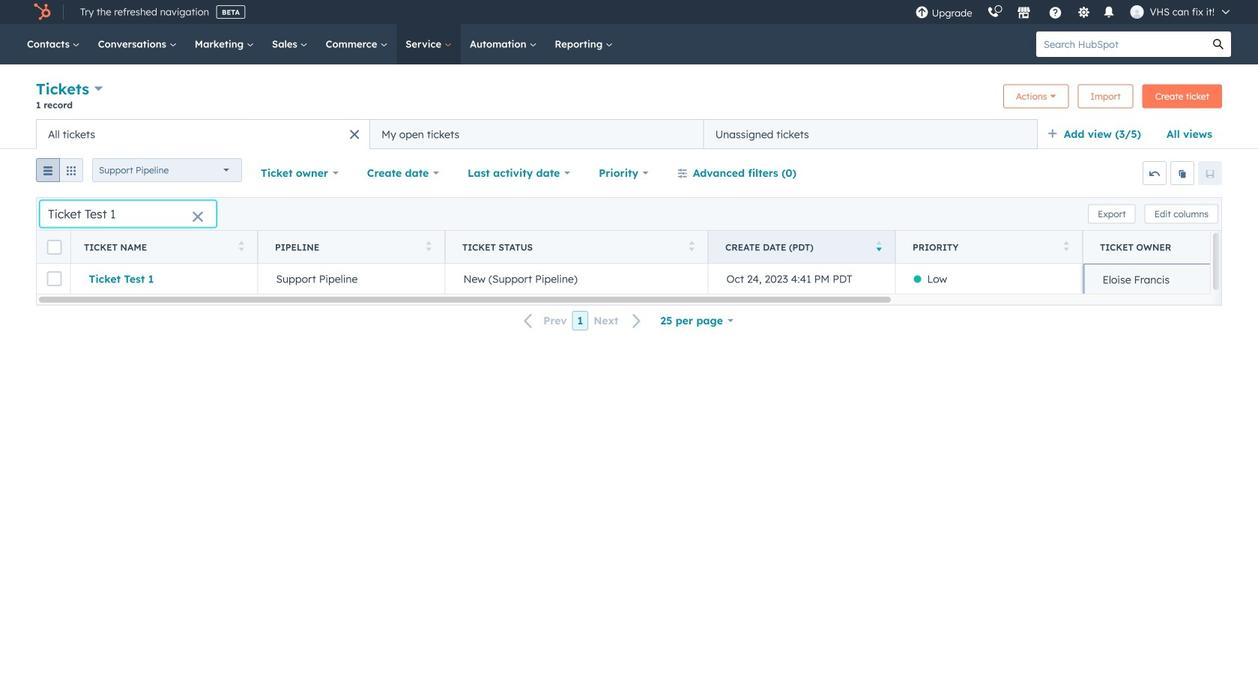 Task type: describe. For each thing, give the bounding box(es) containing it.
press to sort. image for 2nd press to sort. 'element' from the right
[[689, 241, 695, 252]]

Search ID, name, or description search field
[[40, 201, 217, 228]]

Search HubSpot search field
[[1037, 31, 1206, 57]]

terry turtle image
[[1131, 5, 1145, 19]]

press to sort. image for second press to sort. 'element'
[[426, 241, 432, 252]]

2 press to sort. image from the left
[[1064, 241, 1070, 252]]

descending sort. press to sort ascending. image
[[877, 241, 882, 252]]

1 press to sort. element from the left
[[239, 241, 244, 254]]

pagination navigation
[[515, 311, 651, 331]]

clear input image
[[192, 212, 204, 224]]



Task type: vqa. For each thing, say whether or not it's contained in the screenshot.
Account Setup element
no



Task type: locate. For each thing, give the bounding box(es) containing it.
3 press to sort. element from the left
[[689, 241, 695, 254]]

press to sort. image
[[426, 241, 432, 252], [689, 241, 695, 252]]

press to sort. image
[[239, 241, 244, 252], [1064, 241, 1070, 252]]

descending sort. press to sort ascending. element
[[877, 241, 882, 254]]

1 horizontal spatial press to sort. image
[[689, 241, 695, 252]]

4 press to sort. element from the left
[[1064, 241, 1070, 254]]

0 horizontal spatial press to sort. image
[[426, 241, 432, 252]]

marketplaces image
[[1018, 7, 1031, 20]]

1 press to sort. image from the left
[[239, 241, 244, 252]]

0 horizontal spatial press to sort. image
[[239, 241, 244, 252]]

menu
[[908, 0, 1241, 24]]

2 press to sort. element from the left
[[426, 241, 432, 254]]

group
[[36, 158, 83, 188]]

1 press to sort. image from the left
[[426, 241, 432, 252]]

2 press to sort. image from the left
[[689, 241, 695, 252]]

1 horizontal spatial press to sort. image
[[1064, 241, 1070, 252]]

press to sort. element
[[239, 241, 244, 254], [426, 241, 432, 254], [689, 241, 695, 254], [1064, 241, 1070, 254]]

banner
[[36, 78, 1223, 119]]



